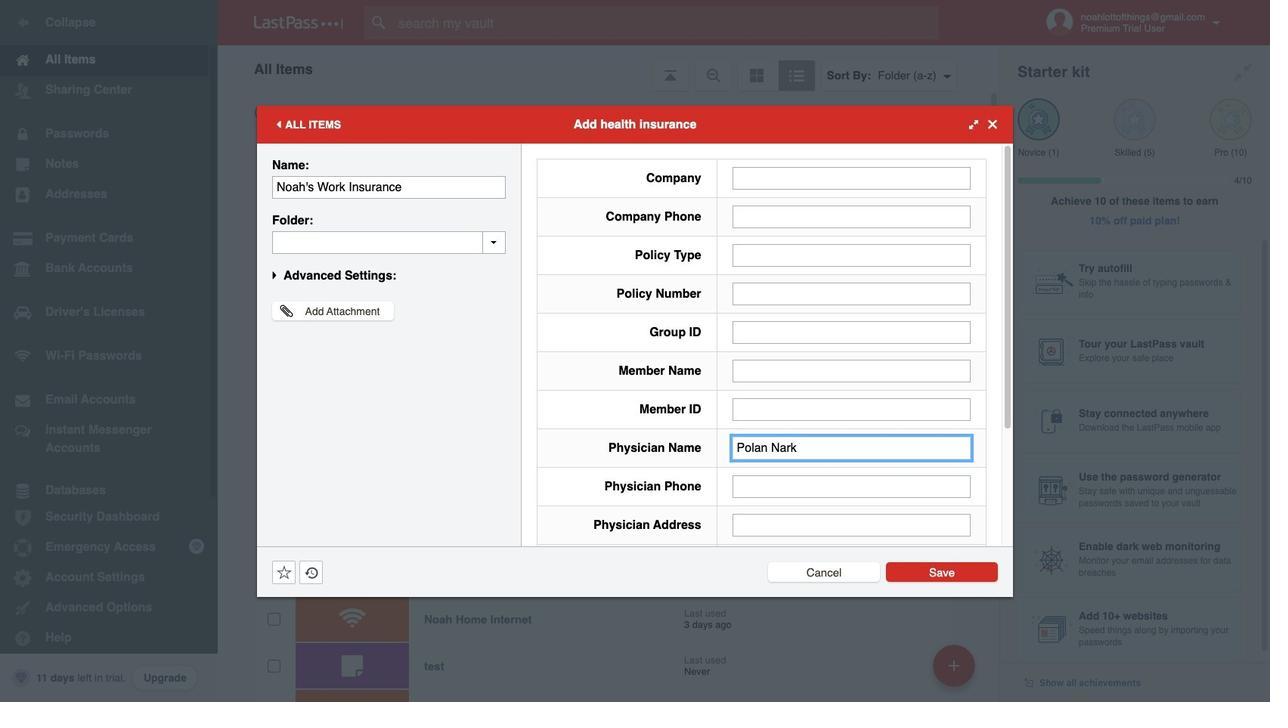 Task type: describe. For each thing, give the bounding box(es) containing it.
main navigation navigation
[[0, 0, 218, 702]]

new item navigation
[[928, 640, 984, 702]]

search my vault text field
[[364, 6, 968, 39]]

lastpass image
[[254, 16, 343, 29]]

vault options navigation
[[218, 45, 999, 91]]

new item image
[[949, 660, 959, 671]]



Task type: vqa. For each thing, say whether or not it's contained in the screenshot.
Clear Search icon
no



Task type: locate. For each thing, give the bounding box(es) containing it.
Search search field
[[364, 6, 968, 39]]

None text field
[[732, 167, 971, 189], [732, 244, 971, 266], [732, 282, 971, 305], [732, 321, 971, 344], [732, 398, 971, 421], [732, 475, 971, 498], [732, 514, 971, 536], [732, 167, 971, 189], [732, 244, 971, 266], [732, 282, 971, 305], [732, 321, 971, 344], [732, 398, 971, 421], [732, 475, 971, 498], [732, 514, 971, 536]]

dialog
[[257, 105, 1013, 693]]

None text field
[[272, 176, 506, 198], [732, 205, 971, 228], [272, 231, 506, 254], [732, 359, 971, 382], [732, 437, 971, 459], [272, 176, 506, 198], [732, 205, 971, 228], [272, 231, 506, 254], [732, 359, 971, 382], [732, 437, 971, 459]]



